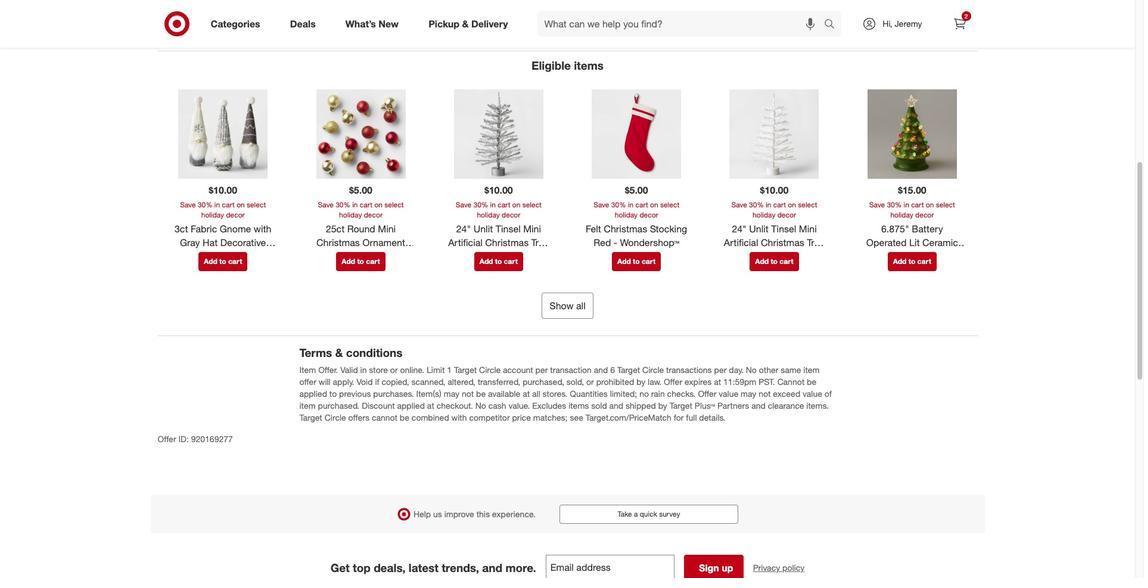 Task type: locate. For each thing, give the bounding box(es) containing it.
trees,
[[610, 23, 631, 33]]

2 select from the left
[[385, 200, 404, 209]]

save for 25ct round mini christmas ornament set gold/red - wondershop™
[[318, 200, 334, 209]]

2 unlit from the left
[[749, 223, 769, 235]]

30%
[[571, 6, 588, 16], [198, 200, 213, 209], [336, 200, 350, 209], [474, 200, 488, 209], [611, 200, 626, 209], [749, 200, 764, 209], [887, 200, 902, 209]]

1 24" from the left
[[456, 223, 471, 235]]

wondershop™ right the silver at the top of page
[[485, 250, 545, 262]]

None text field
[[546, 555, 675, 578]]

save up 6.875"
[[870, 200, 885, 209]]

decor for felt christmas stocking red - wondershop™
[[640, 210, 658, 219]]

deals
[[290, 18, 316, 30]]

add to cart for 24" unlit tinsel mini artificial christmas tree white - wondershop™
[[755, 257, 794, 266]]

0 vertical spatial applied
[[300, 389, 327, 399]]

pickup
[[429, 18, 460, 30]]

gray
[[180, 237, 200, 248]]

24" for 24" unlit tinsel mini artificial christmas tree white - wondershop™
[[732, 223, 747, 235]]

1 per from the left
[[536, 365, 548, 375]]

sign up
[[699, 562, 734, 574]]

disney
[[612, 35, 637, 45]]

2 horizontal spatial at
[[714, 377, 721, 387]]

1 vertical spatial at
[[523, 389, 530, 399]]

all
[[576, 300, 586, 312], [532, 389, 540, 399]]

on inside $10.00 save 30% in cart on select holiday decor 3ct fabric gnome with gray hat decorative christmas figurine - wondershop™
[[237, 200, 245, 209]]

to right the white
[[771, 257, 778, 266]]

1 vertical spatial by
[[659, 401, 667, 411]]

add to cart right the silver at the top of page
[[480, 257, 518, 266]]

us
[[433, 509, 442, 519]]

holiday for felt christmas stocking red - wondershop™
[[615, 210, 638, 219]]

2 horizontal spatial be
[[807, 377, 817, 387]]

add down operated
[[893, 257, 907, 266]]

save for 3ct fabric gnome with gray hat decorative christmas figurine - wondershop™
[[180, 200, 196, 209]]

to for 24" unlit tinsel mini artificial christmas tree silver - wondershop™
[[495, 257, 502, 266]]

4 holiday from the left
[[615, 210, 638, 219]]

decor inside $10.00 save 30% in cart on select holiday decor 24" unlit tinsel mini artificial christmas tree silver - wondershop™
[[502, 210, 521, 219]]

add to cart right the white
[[755, 257, 794, 266]]

holiday inside the $5.00 save 30% in cart on select holiday decor felt christmas stocking red - wondershop™
[[615, 210, 638, 219]]

checks.
[[667, 389, 696, 399]]

new
[[379, 18, 399, 30]]

30% inside the $5.00 save 30% in cart on select holiday decor felt christmas stocking red - wondershop™
[[611, 200, 626, 209]]

circle up law.
[[643, 365, 664, 375]]

holiday for 24" unlit tinsel mini artificial christmas tree white - wondershop™
[[753, 210, 776, 219]]

save up 3ct
[[180, 200, 196, 209]]

may down 11:59pm
[[741, 389, 757, 399]]

2 $5.00 from the left
[[625, 184, 648, 196]]

1 holiday from the left
[[201, 210, 224, 219]]

in inside the $5.00 save 30% in cart on select holiday decor felt christmas stocking red - wondershop™
[[628, 200, 634, 209]]

tinsel
[[496, 223, 521, 235], [772, 223, 797, 235]]

up
[[722, 562, 734, 574]]

add right the silver at the top of page
[[480, 257, 493, 266]]

unlit
[[474, 223, 493, 235], [749, 223, 769, 235]]

- right red
[[614, 237, 618, 248]]

wondershop™ down lit on the right top of page
[[883, 264, 942, 276]]

decor inside $15.00 save 30% in cart on select holiday decor 6.875" battery operated lit ceramic christmas tree green - wondershop™
[[916, 210, 934, 219]]

2 horizontal spatial $10.00
[[760, 184, 789, 196]]

- down ornament
[[389, 250, 393, 262]]

2 may from the left
[[741, 389, 757, 399]]

at right the expires
[[714, 377, 721, 387]]

not down altered, at the left bottom of page
[[462, 389, 474, 399]]

1 select from the left
[[247, 200, 266, 209]]

tree
[[705, 6, 720, 16], [531, 237, 549, 248], [807, 237, 825, 248], [909, 250, 927, 262]]

decor,
[[633, 6, 657, 16]]

1 horizontal spatial may
[[741, 389, 757, 399]]

1 horizontal spatial not
[[759, 389, 771, 399]]

stockings
[[754, 6, 791, 16]]

select inside $10.00 save 30% in cart on select holiday decor 24" unlit tinsel mini artificial christmas tree white - wondershop™
[[798, 200, 818, 209]]

privacy policy link
[[753, 562, 805, 574]]

$10.00 for 24" unlit tinsel mini artificial christmas tree silver - wondershop™
[[485, 184, 513, 196]]

3 $10.00 from the left
[[760, 184, 789, 196]]

by up no
[[637, 377, 646, 387]]

decor for 3ct fabric gnome with gray hat decorative christmas figurine - wondershop™
[[226, 210, 245, 219]]

cart inside $5.00 save 30% in cart on select holiday decor 25ct round mini christmas ornament set gold/red - wondershop™
[[360, 200, 373, 209]]

0 horizontal spatial offer
[[158, 434, 176, 444]]

2 mini from the left
[[523, 223, 541, 235]]

and
[[693, 23, 707, 33], [595, 35, 609, 45], [594, 365, 608, 375], [610, 401, 624, 411], [752, 401, 766, 411], [482, 561, 503, 575]]

6 save from the left
[[870, 200, 885, 209]]

and left more.
[[482, 561, 503, 575]]

30% inside $5.00 save 30% in cart on select holiday decor 25ct round mini christmas ornament set gold/red - wondershop™
[[336, 200, 350, 209]]

in inside $10.00 save 30% in cart on select holiday decor 24" unlit tinsel mini artificial christmas tree white - wondershop™
[[766, 200, 772, 209]]

6 add to cart from the left
[[893, 257, 932, 266]]

circle up 'transferred,'
[[479, 365, 501, 375]]

with up decorative
[[254, 223, 271, 235]]

$10.00 for 3ct fabric gnome with gray hat decorative christmas figurine - wondershop™
[[209, 184, 237, 196]]

24" for 24" unlit tinsel mini artificial christmas tree silver - wondershop™
[[456, 223, 471, 235]]

per
[[536, 365, 548, 375], [714, 365, 727, 375]]

tree inside $10.00 save 30% in cart on select holiday decor 24" unlit tinsel mini artificial christmas tree white - wondershop™
[[807, 237, 825, 248]]

holiday inside $15.00 save 30% in cart on select holiday decor 6.875" battery operated lit ceramic christmas tree green - wondershop™
[[891, 210, 914, 219]]

5 add to cart button from the left
[[750, 252, 799, 271]]

3 decor from the left
[[502, 210, 521, 219]]

unlit inside $10.00 save 30% in cart on select holiday decor 24" unlit tinsel mini artificial christmas tree silver - wondershop™
[[474, 223, 493, 235]]

get
[[331, 561, 350, 575]]

tree inside $10.00 save 30% in cart on select holiday decor 24" unlit tinsel mini artificial christmas tree silver - wondershop™
[[531, 237, 549, 248]]

offer
[[664, 377, 683, 387], [698, 389, 717, 399], [158, 434, 176, 444]]

4 on from the left
[[650, 200, 658, 209]]

2 horizontal spatial mini
[[799, 223, 817, 235]]

2 vertical spatial at
[[427, 401, 434, 411]]

in inside $5.00 save 30% in cart on select holiday decor 25ct round mini christmas ornament set gold/red - wondershop™
[[352, 200, 358, 209]]

1 save from the left
[[180, 200, 196, 209]]

artificial inside $10.00 save 30% in cart on select holiday decor 24" unlit tinsel mini artificial christmas tree silver - wondershop™
[[448, 237, 483, 248]]

6 add to cart button from the left
[[888, 252, 937, 271]]

same
[[781, 365, 801, 375]]

offer up plus™
[[698, 389, 717, 399]]

0 vertical spatial item
[[804, 365, 820, 375]]

3 mini from the left
[[799, 223, 817, 235]]

sign
[[699, 562, 719, 574]]

1 mini from the left
[[378, 223, 396, 235]]

0 vertical spatial by
[[637, 377, 646, 387]]

cart inside $15.00 save 30% in cart on select holiday decor 6.875" battery operated lit ceramic christmas tree green - wondershop™
[[912, 200, 924, 209]]

what's new
[[346, 18, 399, 30]]

1 $10.00 from the left
[[209, 184, 237, 196]]

1 horizontal spatial circle
[[479, 365, 501, 375]]

0 vertical spatial no
[[746, 365, 757, 375]]

plus™
[[695, 401, 715, 411]]

no right day.
[[746, 365, 757, 375]]

circle down purchased.
[[325, 413, 346, 423]]

partners
[[718, 401, 749, 411]]

tree for 6.875" battery operated lit ceramic christmas tree green - wondershop™
[[909, 250, 927, 262]]

- right the silver at the top of page
[[479, 250, 483, 262]]

items
[[574, 58, 604, 72], [569, 401, 589, 411]]

to right set
[[357, 257, 364, 266]]

add to cart button for 3ct fabric gnome with gray hat decorative christmas figurine - wondershop™
[[198, 252, 248, 271]]

6 holiday from the left
[[891, 210, 914, 219]]

$10.00 inside $10.00 save 30% in cart on select holiday decor 3ct fabric gnome with gray hat decorative christmas figurine - wondershop™
[[209, 184, 237, 196]]

24" up the white
[[732, 223, 747, 235]]

$10.00 inside $10.00 save 30% in cart on select holiday decor 24" unlit tinsel mini artificial christmas tree white - wondershop™
[[760, 184, 789, 196]]

pst.
[[759, 377, 775, 387]]

combined
[[412, 413, 449, 423]]

deals,
[[374, 561, 406, 575]]

holiday inside $5.00 save 30% in cart on select holiday decor 25ct round mini christmas ornament set gold/red - wondershop™
[[339, 210, 362, 219]]

unlit for silver
[[474, 223, 493, 235]]

not down pst.
[[759, 389, 771, 399]]

$5.00 inside $5.00 save 30% in cart on select holiday decor 25ct round mini christmas ornament set gold/red - wondershop™
[[349, 184, 373, 196]]

item right same
[[804, 365, 820, 375]]

0 horizontal spatial tinsel
[[496, 223, 521, 235]]

2 artificial from the left
[[724, 237, 759, 248]]

1 on from the left
[[237, 200, 245, 209]]

unlit up the white
[[749, 223, 769, 235]]

0 horizontal spatial may
[[444, 389, 460, 399]]

clearance
[[768, 401, 804, 411]]

on inside $5.00 save 30% in cart on select holiday decor 25ct round mini christmas ornament set gold/red - wondershop™
[[375, 200, 383, 209]]

id:
[[179, 434, 189, 444]]

0 vertical spatial items
[[574, 58, 604, 72]]

select inside $10.00 save 30% in cart on select holiday decor 24" unlit tinsel mini artificial christmas tree silver - wondershop™
[[523, 200, 542, 209]]

figurine
[[226, 250, 260, 262]]

save inside $10.00 save 30% in cart on select holiday decor 3ct fabric gnome with gray hat decorative christmas figurine - wondershop™
[[180, 200, 196, 209]]

items down the hand,
[[574, 58, 604, 72]]

wondershop™ down figurine
[[193, 264, 253, 276]]

save up the white
[[732, 200, 747, 209]]

2 on from the left
[[375, 200, 383, 209]]

0 horizontal spatial with
[[254, 223, 271, 235]]

add to cart down hat
[[204, 257, 242, 266]]

3 holiday from the left
[[477, 210, 500, 219]]

hand,
[[571, 35, 593, 45]]

holiday inside $10.00 save 30% in cart on select holiday decor 3ct fabric gnome with gray hat decorative christmas figurine - wondershop™
[[201, 210, 224, 219]]

$5.00
[[349, 184, 373, 196], [625, 184, 648, 196]]

add to cart down ornament
[[342, 257, 380, 266]]

30% inside $10.00 save 30% in cart on select holiday decor 3ct fabric gnome with gray hat decorative christmas figurine - wondershop™
[[198, 200, 213, 209]]

to down decorative
[[219, 257, 226, 266]]

1 horizontal spatial at
[[523, 389, 530, 399]]

items.
[[807, 401, 829, 411]]

add to cart down the $5.00 save 30% in cart on select holiday decor felt christmas stocking red - wondershop™
[[618, 257, 656, 266]]

6 add from the left
[[893, 257, 907, 266]]

1 horizontal spatial or
[[587, 377, 594, 387]]

holiday inside $10.00 save 30% in cart on select holiday decor 24" unlit tinsel mini artificial christmas tree white - wondershop™
[[753, 210, 776, 219]]

24" up the silver at the top of page
[[456, 223, 471, 235]]

mini inside $10.00 save 30% in cart on select holiday decor 24" unlit tinsel mini artificial christmas tree white - wondershop™
[[799, 223, 817, 235]]

-
[[614, 237, 618, 248], [263, 250, 266, 262], [389, 250, 393, 262], [479, 250, 483, 262], [755, 250, 759, 262], [958, 250, 962, 262]]

1 vertical spatial offer
[[698, 389, 717, 399]]

2 holiday from the left
[[339, 210, 362, 219]]

full
[[686, 413, 697, 423]]

select for 24" unlit tinsel mini artificial christmas tree silver - wondershop™
[[523, 200, 542, 209]]

with inside terms & conditions item offer. valid in store or online. limit 1 target circle account per transaction and 6 target circle transactions per day. no other same item offer will apply. void if copied, scanned, altered, transferred, purchased, sold, or prohibited by law. offer expires at 11:59pm pst. cannot be applied to previous purchases. item(s) may not be available at all stores. quantities limited; no rain checks. offer value may not exceed value of item purchased. discount applied at checkout. no cash value. excludes items sold and shipped by target plus™ partners and clearance items. target circle offers cannot be combined with competitor price matches; see target.com/pricematch for full details.
[[452, 413, 467, 423]]

0 horizontal spatial $5.00
[[349, 184, 373, 196]]

1 vertical spatial no
[[476, 401, 486, 411]]

4 decor from the left
[[640, 210, 658, 219]]

cannot
[[778, 377, 805, 387]]

wondershop™ down "gold/red"
[[331, 264, 391, 276]]

to right the silver at the top of page
[[495, 257, 502, 266]]

4 add to cart button from the left
[[612, 252, 661, 271]]

4 save from the left
[[594, 200, 609, 209]]

help
[[414, 509, 431, 519]]

0 horizontal spatial by
[[637, 377, 646, 387]]

3 add to cart from the left
[[480, 257, 518, 266]]

2 horizontal spatial offer
[[698, 389, 717, 399]]

add to cart down lit on the right top of page
[[893, 257, 932, 266]]

1 artificial from the left
[[448, 237, 483, 248]]

wondershop™ down stocking
[[620, 237, 680, 248]]

0 horizontal spatial be
[[400, 413, 410, 423]]

30% inside $10.00 save 30% in cart on select holiday decor 24" unlit tinsel mini artificial christmas tree silver - wondershop™
[[474, 200, 488, 209]]

3 on from the left
[[513, 200, 521, 209]]

in inside $10.00 save 30% in cart on select holiday decor 24" unlit tinsel mini artificial christmas tree silver - wondershop™
[[490, 200, 496, 209]]

1 horizontal spatial $5.00
[[625, 184, 648, 196]]

decor inside $10.00 save 30% in cart on select holiday decor 24" unlit tinsel mini artificial christmas tree white - wondershop™
[[778, 210, 796, 219]]

policy
[[783, 563, 805, 573]]

24" inside $10.00 save 30% in cart on select holiday decor 24" unlit tinsel mini artificial christmas tree silver - wondershop™
[[456, 223, 471, 235]]

in inside $15.00 save 30% in cart on select holiday decor 6.875" battery operated lit ceramic christmas tree green - wondershop™
[[904, 200, 910, 209]]

cart inside $10.00 save 30% in cart on select holiday decor 3ct fabric gnome with gray hat decorative christmas figurine - wondershop™
[[222, 200, 235, 209]]

select for felt christmas stocking red - wondershop™
[[660, 200, 680, 209]]

all down purchased,
[[532, 389, 540, 399]]

2 add to cart button from the left
[[336, 252, 385, 271]]

at
[[714, 377, 721, 387], [523, 389, 530, 399], [427, 401, 434, 411]]

item down offer
[[300, 401, 316, 411]]

1 decor from the left
[[226, 210, 245, 219]]

& right the hearth
[[813, 23, 818, 33]]

2 tinsel from the left
[[772, 223, 797, 235]]

christmas inside $10.00 save 30% in cart on select holiday decor 24" unlit tinsel mini artificial christmas tree silver - wondershop™
[[485, 237, 529, 248]]

$10.00 inside $10.00 save 30% in cart on select holiday decor 24" unlit tinsel mini artificial christmas tree silver - wondershop™
[[485, 184, 513, 196]]

4 add to cart from the left
[[618, 257, 656, 266]]

by down rain
[[659, 401, 667, 411]]

in for 24" unlit tinsel mini artificial christmas tree white - wondershop™
[[766, 200, 772, 209]]

2 24" from the left
[[732, 223, 747, 235]]

3 add from the left
[[480, 257, 493, 266]]

1 horizontal spatial $10.00
[[485, 184, 513, 196]]

24" inside $10.00 save 30% in cart on select holiday decor 24" unlit tinsel mini artificial christmas tree white - wondershop™
[[732, 223, 747, 235]]

may up checkout.
[[444, 389, 460, 399]]

no up the competitor
[[476, 401, 486, 411]]

offer
[[300, 377, 316, 387]]

save inside $5.00 save 30% in cart on select holiday decor 25ct round mini christmas ornament set gold/red - wondershop™
[[318, 200, 334, 209]]

at up combined
[[427, 401, 434, 411]]

on inside the $5.00 save 30% in cart on select holiday decor felt christmas stocking red - wondershop™
[[650, 200, 658, 209]]

add for 25ct round mini christmas ornament set gold/red - wondershop™
[[342, 257, 355, 266]]

1 add from the left
[[204, 257, 217, 266]]

1 horizontal spatial per
[[714, 365, 727, 375]]

11:59pm
[[724, 377, 757, 387]]

or up quantities
[[587, 377, 594, 387]]

mini
[[378, 223, 396, 235], [523, 223, 541, 235], [799, 223, 817, 235]]

add to cart button for felt christmas stocking red - wondershop™
[[612, 252, 661, 271]]

1 vertical spatial items
[[569, 401, 589, 411]]

eligible items
[[532, 58, 604, 72]]

cash
[[489, 401, 506, 411]]

5 add to cart from the left
[[755, 257, 794, 266]]

30% for 24" unlit tinsel mini artificial christmas tree silver - wondershop™
[[474, 200, 488, 209]]

add right the white
[[755, 257, 769, 266]]

or
[[390, 365, 398, 375], [587, 377, 594, 387]]

0 horizontal spatial unlit
[[474, 223, 493, 235]]

all right the show
[[576, 300, 586, 312]]

offer left id:
[[158, 434, 176, 444]]

5 decor from the left
[[778, 210, 796, 219]]

add to cart button
[[198, 252, 248, 271], [336, 252, 385, 271], [474, 252, 523, 271], [612, 252, 661, 271], [750, 252, 799, 271], [888, 252, 937, 271]]

what's new link
[[335, 11, 414, 37]]

1 horizontal spatial value
[[803, 389, 823, 399]]

add down the $5.00 save 30% in cart on select holiday decor felt christmas stocking red - wondershop™
[[618, 257, 631, 266]]

$5.00 inside the $5.00 save 30% in cart on select holiday decor felt christmas stocking red - wondershop™
[[625, 184, 648, 196]]

920169277
[[191, 434, 233, 444]]

add down hat
[[204, 257, 217, 266]]

2 add from the left
[[342, 257, 355, 266]]

4 add from the left
[[618, 257, 631, 266]]

select inside the $5.00 save 30% in cart on select holiday decor felt christmas stocking red - wondershop™
[[660, 200, 680, 209]]

mini inside $5.00 save 30% in cart on select holiday decor 25ct round mini christmas ornament set gold/red - wondershop™
[[378, 223, 396, 235]]

to down the $5.00 save 30% in cart on select holiday decor felt christmas stocking red - wondershop™
[[633, 257, 640, 266]]

item
[[804, 365, 820, 375], [300, 401, 316, 411]]

30% inside $15.00 save 30% in cart on select holiday decor 6.875" battery operated lit ceramic christmas tree green - wondershop™
[[887, 200, 902, 209]]

30% off holiday decor, ornaments, tree skirts & stockings
[[571, 6, 791, 16]]

offer up checks.
[[664, 377, 683, 387]]

0 horizontal spatial $10.00
[[209, 184, 237, 196]]

1 value from the left
[[719, 389, 739, 399]]

help us improve this experience.
[[414, 509, 536, 519]]

5 save from the left
[[732, 200, 747, 209]]

save inside $10.00 save 30% in cart on select holiday decor 24" unlit tinsel mini artificial christmas tree white - wondershop™
[[732, 200, 747, 209]]

1 horizontal spatial offer
[[664, 377, 683, 387]]

0 vertical spatial all
[[576, 300, 586, 312]]

6 select from the left
[[936, 200, 955, 209]]

take
[[618, 510, 632, 519]]

0 vertical spatial with
[[254, 223, 271, 235]]

4 select from the left
[[660, 200, 680, 209]]

add down round
[[342, 257, 355, 266]]

white
[[728, 250, 753, 262]]

2 decor from the left
[[364, 210, 383, 219]]

in
[[215, 200, 220, 209], [352, 200, 358, 209], [490, 200, 496, 209], [628, 200, 634, 209], [766, 200, 772, 209], [904, 200, 910, 209], [360, 365, 367, 375]]

add for 6.875" battery operated lit ceramic christmas tree green - wondershop™
[[893, 257, 907, 266]]

1 tinsel from the left
[[496, 223, 521, 235]]

tree inside $15.00 save 30% in cart on select holiday decor 6.875" battery operated lit ceramic christmas tree green - wondershop™
[[909, 250, 927, 262]]

1 horizontal spatial with
[[452, 413, 467, 423]]

wondershop™ inside the $5.00 save 30% in cart on select holiday decor felt christmas stocking red - wondershop™
[[620, 237, 680, 248]]

1 vertical spatial item
[[300, 401, 316, 411]]

30% for 25ct round mini christmas ornament set gold/red - wondershop™
[[336, 200, 350, 209]]

save inside the $5.00 save 30% in cart on select holiday decor felt christmas stocking red - wondershop™
[[594, 200, 609, 209]]

on inside $10.00 save 30% in cart on select holiday decor 24" unlit tinsel mini artificial christmas tree white - wondershop™
[[788, 200, 796, 209]]

hi,
[[883, 18, 893, 29]]

1 $5.00 from the left
[[349, 184, 373, 196]]

christmas inside $10.00 save 30% in cart on select holiday decor 3ct fabric gnome with gray hat decorative christmas figurine - wondershop™
[[180, 250, 223, 262]]

save up 25ct
[[318, 200, 334, 209]]

1 horizontal spatial 24"
[[732, 223, 747, 235]]

applied down purchases.
[[397, 401, 425, 411]]

6
[[611, 365, 615, 375]]

0 horizontal spatial per
[[536, 365, 548, 375]]

decor inside $5.00 save 30% in cart on select holiday decor 25ct round mini christmas ornament set gold/red - wondershop™
[[364, 210, 383, 219]]

0 horizontal spatial 24"
[[456, 223, 471, 235]]

5 holiday from the left
[[753, 210, 776, 219]]

1 vertical spatial with
[[452, 413, 467, 423]]

take a quick survey
[[618, 510, 680, 519]]

with down checkout.
[[452, 413, 467, 423]]

per left day.
[[714, 365, 727, 375]]

on inside $15.00 save 30% in cart on select holiday decor 6.875" battery operated lit ceramic christmas tree green - wondershop™
[[926, 200, 934, 209]]

wondershop™ inside $10.00 save 30% in cart on select holiday decor 24" unlit tinsel mini artificial christmas tree white - wondershop™
[[762, 250, 821, 262]]

law.
[[648, 377, 662, 387]]

- inside the $5.00 save 30% in cart on select holiday decor felt christmas stocking red - wondershop™
[[614, 237, 618, 248]]

25ct
[[326, 223, 345, 235]]

artificial for white
[[724, 237, 759, 248]]

in for 3ct fabric gnome with gray hat decorative christmas figurine - wondershop™
[[215, 200, 220, 209]]

on inside $10.00 save 30% in cart on select holiday decor 24" unlit tinsel mini artificial christmas tree silver - wondershop™
[[513, 200, 521, 209]]

1 add to cart button from the left
[[198, 252, 248, 271]]

1 horizontal spatial mini
[[523, 223, 541, 235]]

select inside $10.00 save 30% in cart on select holiday decor 3ct fabric gnome with gray hat decorative christmas figurine - wondershop™
[[247, 200, 266, 209]]

artificial up the silver at the top of page
[[448, 237, 483, 248]]

save inside $10.00 save 30% in cart on select holiday decor 24" unlit tinsel mini artificial christmas tree silver - wondershop™
[[456, 200, 472, 209]]

2 save from the left
[[318, 200, 334, 209]]

in for 25ct round mini christmas ornament set gold/red - wondershop™
[[352, 200, 358, 209]]

shipped
[[626, 401, 656, 411]]

wondershop™ right the white
[[762, 250, 821, 262]]

decor inside $10.00 save 30% in cart on select holiday decor 3ct fabric gnome with gray hat decorative christmas figurine - wondershop™
[[226, 210, 245, 219]]

a
[[634, 510, 638, 519]]

to
[[219, 257, 226, 266], [357, 257, 364, 266], [495, 257, 502, 266], [633, 257, 640, 266], [771, 257, 778, 266], [909, 257, 916, 266], [330, 389, 337, 399]]

limit
[[427, 365, 445, 375]]

pickup & delivery
[[429, 18, 508, 30]]

offer id: 920169277
[[158, 434, 233, 444]]

add
[[204, 257, 217, 266], [342, 257, 355, 266], [480, 257, 493, 266], [618, 257, 631, 266], [755, 257, 769, 266], [893, 257, 907, 266]]

select inside $5.00 save 30% in cart on select holiday decor 25ct round mini christmas ornament set gold/red - wondershop™
[[385, 200, 404, 209]]

0 horizontal spatial mini
[[378, 223, 396, 235]]

tinsel for silver
[[496, 223, 521, 235]]

cart inside $10.00 save 30% in cart on select holiday decor 24" unlit tinsel mini artificial christmas tree silver - wondershop™
[[498, 200, 511, 209]]

day.
[[729, 365, 744, 375]]

sold
[[591, 401, 607, 411]]

to for 24" unlit tinsel mini artificial christmas tree white - wondershop™
[[771, 257, 778, 266]]

valid
[[340, 365, 358, 375]]

in inside $10.00 save 30% in cart on select holiday decor 3ct fabric gnome with gray hat decorative christmas figurine - wondershop™
[[215, 200, 220, 209]]

artificial up the white
[[724, 237, 759, 248]]

christmas inside $10.00 save 30% in cart on select holiday decor 24" unlit tinsel mini artificial christmas tree white - wondershop™
[[761, 237, 805, 248]]

add to cart for 25ct round mini christmas ornament set gold/red - wondershop™
[[342, 257, 380, 266]]

1 add to cart from the left
[[204, 257, 242, 266]]

0 vertical spatial be
[[807, 377, 817, 387]]

select for 25ct round mini christmas ornament set gold/red - wondershop™
[[385, 200, 404, 209]]

select inside $15.00 save 30% in cart on select holiday decor 6.875" battery operated lit ceramic christmas tree green - wondershop™
[[936, 200, 955, 209]]

1 horizontal spatial be
[[476, 389, 486, 399]]

0 horizontal spatial or
[[390, 365, 398, 375]]

1 vertical spatial all
[[532, 389, 540, 399]]

artificial inside $10.00 save 30% in cart on select holiday decor 24" unlit tinsel mini artificial christmas tree white - wondershop™
[[724, 237, 759, 248]]

- right the white
[[755, 250, 759, 262]]

& up valid
[[335, 345, 343, 359]]

0 horizontal spatial artificial
[[448, 237, 483, 248]]

sold,
[[567, 377, 584, 387]]

and down limited;
[[610, 401, 624, 411]]

gnome
[[220, 223, 251, 235]]

items up see
[[569, 401, 589, 411]]

decor inside the $5.00 save 30% in cart on select holiday decor felt christmas stocking red - wondershop™
[[640, 210, 658, 219]]

applied down offer
[[300, 389, 327, 399]]

tinsel inside $10.00 save 30% in cart on select holiday decor 24" unlit tinsel mini artificial christmas tree silver - wondershop™
[[496, 223, 521, 235]]

to down lit on the right top of page
[[909, 257, 916, 266]]

value up items.
[[803, 389, 823, 399]]

3 add to cart button from the left
[[474, 252, 523, 271]]

categories
[[211, 18, 260, 30]]

- inside $15.00 save 30% in cart on select holiday decor 6.875" battery operated lit ceramic christmas tree green - wondershop™
[[958, 250, 962, 262]]

items inside terms & conditions item offer. valid in store or online. limit 1 target circle account per transaction and 6 target circle transactions per day. no other same item offer will apply. void if copied, scanned, altered, transferred, purchased, sold, or prohibited by law. offer expires at 11:59pm pst. cannot be applied to previous purchases. item(s) may not be available at all stores. quantities limited; no rain checks. offer value may not exceed value of item purchased. discount applied at checkout. no cash value. excludes items sold and shipped by target plus™ partners and clearance items. target circle offers cannot be combined with competitor price matches; see target.com/pricematch for full details.
[[569, 401, 589, 411]]

5 add from the left
[[755, 257, 769, 266]]

jeremy
[[895, 18, 922, 29]]

at up value.
[[523, 389, 530, 399]]

1 vertical spatial applied
[[397, 401, 425, 411]]

- right figurine
[[263, 250, 266, 262]]

2 $10.00 from the left
[[485, 184, 513, 196]]

30% inside $10.00 save 30% in cart on select holiday decor 24" unlit tinsel mini artificial christmas tree white - wondershop™
[[749, 200, 764, 209]]

value up partners
[[719, 389, 739, 399]]

1 horizontal spatial unlit
[[749, 223, 769, 235]]

or up copied,
[[390, 365, 398, 375]]

2 add to cart from the left
[[342, 257, 380, 266]]

this
[[477, 509, 490, 519]]

3 select from the left
[[523, 200, 542, 209]]

6 decor from the left
[[916, 210, 934, 219]]

2 value from the left
[[803, 389, 823, 399]]

limited;
[[610, 389, 637, 399]]

holiday inside $10.00 save 30% in cart on select holiday decor 24" unlit tinsel mini artificial christmas tree silver - wondershop™
[[477, 210, 500, 219]]

tinsel inside $10.00 save 30% in cart on select holiday decor 24" unlit tinsel mini artificial christmas tree white - wondershop™
[[772, 223, 797, 235]]

0 horizontal spatial not
[[462, 389, 474, 399]]

5 on from the left
[[788, 200, 796, 209]]

save up the silver at the top of page
[[456, 200, 472, 209]]

5 select from the left
[[798, 200, 818, 209]]

to for felt christmas stocking red - wondershop™
[[633, 257, 640, 266]]

0 horizontal spatial all
[[532, 389, 540, 399]]

0 horizontal spatial value
[[719, 389, 739, 399]]

decor for 24" unlit tinsel mini artificial christmas tree white - wondershop™
[[778, 210, 796, 219]]

mini inside $10.00 save 30% in cart on select holiday decor 24" unlit tinsel mini artificial christmas tree silver - wondershop™
[[523, 223, 541, 235]]

in for 24" unlit tinsel mini artificial christmas tree silver - wondershop™
[[490, 200, 496, 209]]

0 vertical spatial offer
[[664, 377, 683, 387]]

save up felt
[[594, 200, 609, 209]]

1 unlit from the left
[[474, 223, 493, 235]]

3 save from the left
[[456, 200, 472, 209]]

- right green
[[958, 250, 962, 262]]

on
[[237, 200, 245, 209], [375, 200, 383, 209], [513, 200, 521, 209], [650, 200, 658, 209], [788, 200, 796, 209], [926, 200, 934, 209]]

1 horizontal spatial tinsel
[[772, 223, 797, 235]]

0 vertical spatial at
[[714, 377, 721, 387]]

to up purchased.
[[330, 389, 337, 399]]

save inside $15.00 save 30% in cart on select holiday decor 6.875" battery operated lit ceramic christmas tree green - wondershop™
[[870, 200, 885, 209]]

save for 24" unlit tinsel mini artificial christmas tree white - wondershop™
[[732, 200, 747, 209]]

1 horizontal spatial artificial
[[724, 237, 759, 248]]

unlit up the silver at the top of page
[[474, 223, 493, 235]]

6 on from the left
[[926, 200, 934, 209]]

add to cart button for 24" unlit tinsel mini artificial christmas tree silver - wondershop™
[[474, 252, 523, 271]]

unlit inside $10.00 save 30% in cart on select holiday decor 24" unlit tinsel mini artificial christmas tree white - wondershop™
[[749, 223, 769, 235]]

per up purchased,
[[536, 365, 548, 375]]

if
[[375, 377, 380, 387]]



Task type: vqa. For each thing, say whether or not it's contained in the screenshot.
the left all
yes



Task type: describe. For each thing, give the bounding box(es) containing it.
christmas inside $15.00 save 30% in cart on select holiday decor 6.875" battery operated lit ceramic christmas tree green - wondershop™
[[863, 250, 906, 262]]

privacy
[[753, 563, 780, 573]]

improve
[[444, 509, 474, 519]]

and right 'wreaths'
[[693, 23, 707, 33]]

- inside $10.00 save 30% in cart on select holiday decor 24" unlit tinsel mini artificial christmas tree white - wondershop™
[[755, 250, 759, 262]]

excludes: trees, lights, wreaths and garland, threshold, hearth & hand, and disney clubhouse
[[571, 23, 820, 45]]

fabric
[[191, 223, 217, 235]]

offers
[[348, 413, 370, 423]]

1 vertical spatial be
[[476, 389, 486, 399]]

online.
[[400, 365, 425, 375]]

mini for 24" unlit tinsel mini artificial christmas tree white - wondershop™
[[799, 223, 817, 235]]

holiday for 6.875" battery operated lit ceramic christmas tree green - wondershop™
[[891, 210, 914, 219]]

add to cart button for 24" unlit tinsel mini artificial christmas tree white - wondershop™
[[750, 252, 799, 271]]

threshold,
[[744, 23, 782, 33]]

decor for 24" unlit tinsel mini artificial christmas tree silver - wondershop™
[[502, 210, 521, 219]]

add to cart button for 6.875" battery operated lit ceramic christmas tree green - wondershop™
[[888, 252, 937, 271]]

wondershop™ inside $10.00 save 30% in cart on select holiday decor 3ct fabric gnome with gray hat decorative christmas figurine - wondershop™
[[193, 264, 253, 276]]

target right the 6
[[618, 365, 640, 375]]

privacy policy
[[753, 563, 805, 573]]

0 horizontal spatial at
[[427, 401, 434, 411]]

1 horizontal spatial by
[[659, 401, 667, 411]]

2 horizontal spatial circle
[[643, 365, 664, 375]]

- inside $5.00 save 30% in cart on select holiday decor 25ct round mini christmas ornament set gold/red - wondershop™
[[389, 250, 393, 262]]

save for felt christmas stocking red - wondershop™
[[594, 200, 609, 209]]

artificial for silver
[[448, 237, 483, 248]]

0 horizontal spatial applied
[[300, 389, 327, 399]]

eligible
[[532, 58, 571, 72]]

0 horizontal spatial no
[[476, 401, 486, 411]]

all inside terms & conditions item offer. valid in store or online. limit 1 target circle account per transaction and 6 target circle transactions per day. no other same item offer will apply. void if copied, scanned, altered, transferred, purchased, sold, or prohibited by law. offer expires at 11:59pm pst. cannot be applied to previous purchases. item(s) may not be available at all stores. quantities limited; no rain checks. offer value may not exceed value of item purchased. discount applied at checkout. no cash value. excludes items sold and shipped by target plus™ partners and clearance items. target circle offers cannot be combined with competitor price matches; see target.com/pricematch for full details.
[[532, 389, 540, 399]]

0 horizontal spatial item
[[300, 401, 316, 411]]

$5.00 for round
[[349, 184, 373, 196]]

add to cart for 6.875" battery operated lit ceramic christmas tree green - wondershop™
[[893, 257, 932, 266]]

2 vertical spatial be
[[400, 413, 410, 423]]

in for felt christmas stocking red - wondershop™
[[628, 200, 634, 209]]

quick
[[640, 510, 657, 519]]

1 may from the left
[[444, 389, 460, 399]]

add for felt christmas stocking red - wondershop™
[[618, 257, 631, 266]]

categories link
[[201, 11, 275, 37]]

- inside $10.00 save 30% in cart on select holiday decor 3ct fabric gnome with gray hat decorative christmas figurine - wondershop™
[[263, 250, 266, 262]]

save for 6.875" battery operated lit ceramic christmas tree green - wondershop™
[[870, 200, 885, 209]]

$5.00 for christmas
[[625, 184, 648, 196]]

void
[[357, 377, 373, 387]]

add for 3ct fabric gnome with gray hat decorative christmas figurine - wondershop™
[[204, 257, 217, 266]]

target.com/pricematch
[[586, 413, 672, 423]]

tree for 24" unlit tinsel mini artificial christmas tree silver - wondershop™
[[531, 237, 549, 248]]

1 horizontal spatial no
[[746, 365, 757, 375]]

to for 25ct round mini christmas ornament set gold/red - wondershop™
[[357, 257, 364, 266]]

30% for 3ct fabric gnome with gray hat decorative christmas figurine - wondershop™
[[198, 200, 213, 209]]

what's
[[346, 18, 376, 30]]

& right "skirts"
[[746, 6, 752, 16]]

prohibited
[[596, 377, 634, 387]]

$10.00 save 30% in cart on select holiday decor 24" unlit tinsel mini artificial christmas tree white - wondershop™
[[724, 184, 825, 262]]

christmas inside the $5.00 save 30% in cart on select holiday decor felt christmas stocking red - wondershop™
[[604, 223, 647, 235]]

excludes:
[[571, 23, 607, 33]]

value.
[[509, 401, 530, 411]]

expires
[[685, 377, 712, 387]]

select for 3ct fabric gnome with gray hat decorative christmas figurine - wondershop™
[[247, 200, 266, 209]]

save for 24" unlit tinsel mini artificial christmas tree silver - wondershop™
[[456, 200, 472, 209]]

$15.00 save 30% in cart on select holiday decor 6.875" battery operated lit ceramic christmas tree green - wondershop™
[[863, 184, 962, 276]]

competitor
[[469, 413, 510, 423]]

in for 6.875" battery operated lit ceramic christmas tree green - wondershop™
[[904, 200, 910, 209]]

terms & conditions item offer. valid in store or online. limit 1 target circle account per transaction and 6 target circle transactions per day. no other same item offer will apply. void if copied, scanned, altered, transferred, purchased, sold, or prohibited by law. offer expires at 11:59pm pst. cannot be applied to previous purchases. item(s) may not be available at all stores. quantities limited; no rain checks. offer value may not exceed value of item purchased. discount applied at checkout. no cash value. excludes items sold and shipped by target plus™ partners and clearance items. target circle offers cannot be combined with competitor price matches; see target.com/pricematch for full details.
[[300, 345, 834, 423]]

and right partners
[[752, 401, 766, 411]]

holiday for 24" unlit tinsel mini artificial christmas tree silver - wondershop™
[[477, 210, 500, 219]]

on for 3ct fabric gnome with gray hat decorative christmas figurine - wondershop™
[[237, 200, 245, 209]]

show all link
[[542, 292, 594, 319]]

target up altered, at the left bottom of page
[[454, 365, 477, 375]]

unlit for white
[[749, 223, 769, 235]]

matches;
[[533, 413, 568, 423]]

tinsel for white
[[772, 223, 797, 235]]

search
[[819, 19, 848, 31]]

rain
[[651, 389, 665, 399]]

$5.00 save 30% in cart on select holiday decor felt christmas stocking red - wondershop™
[[586, 184, 687, 248]]

green
[[929, 250, 956, 262]]

in inside terms & conditions item offer. valid in store or online. limit 1 target circle account per transaction and 6 target circle transactions per day. no other same item offer will apply. void if copied, scanned, altered, transferred, purchased, sold, or prohibited by law. offer expires at 11:59pm pst. cannot be applied to previous purchases. item(s) may not be available at all stores. quantities limited; no rain checks. offer value may not exceed value of item purchased. discount applied at checkout. no cash value. excludes items sold and shipped by target plus™ partners and clearance items. target circle offers cannot be combined with competitor price matches; see target.com/pricematch for full details.
[[360, 365, 367, 375]]

on for felt christmas stocking red - wondershop™
[[650, 200, 658, 209]]

holiday for 25ct round mini christmas ornament set gold/red - wondershop™
[[339, 210, 362, 219]]

to for 6.875" battery operated lit ceramic christmas tree green - wondershop™
[[909, 257, 916, 266]]

operated
[[867, 237, 907, 248]]

0 vertical spatial or
[[390, 365, 398, 375]]

1 horizontal spatial item
[[804, 365, 820, 375]]

$10.00 save 30% in cart on select holiday decor 24" unlit tinsel mini artificial christmas tree silver - wondershop™
[[448, 184, 549, 262]]

decor for 25ct round mini christmas ornament set gold/red - wondershop™
[[364, 210, 383, 219]]

What can we help you find? suggestions appear below search field
[[537, 11, 828, 37]]

ornament
[[363, 237, 405, 248]]

item
[[300, 365, 316, 375]]

1 not from the left
[[462, 389, 474, 399]]

stores.
[[543, 389, 568, 399]]

30% for 24" unlit tinsel mini artificial christmas tree white - wondershop™
[[749, 200, 764, 209]]

discount
[[362, 401, 395, 411]]

1 vertical spatial or
[[587, 377, 594, 387]]

tree for 24" unlit tinsel mini artificial christmas tree white - wondershop™
[[807, 237, 825, 248]]

& inside excludes: trees, lights, wreaths and garland, threshold, hearth & hand, and disney clubhouse
[[813, 23, 818, 33]]

cart inside the $5.00 save 30% in cart on select holiday decor felt christmas stocking red - wondershop™
[[636, 200, 648, 209]]

cannot
[[372, 413, 398, 423]]

price
[[512, 413, 531, 423]]

cart inside $10.00 save 30% in cart on select holiday decor 24" unlit tinsel mini artificial christmas tree white - wondershop™
[[774, 200, 786, 209]]

offer.
[[318, 365, 338, 375]]

add to cart button for 25ct round mini christmas ornament set gold/red - wondershop™
[[336, 252, 385, 271]]

red
[[594, 237, 611, 248]]

target down checks.
[[670, 401, 693, 411]]

with inside $10.00 save 30% in cart on select holiday decor 3ct fabric gnome with gray hat decorative christmas figurine - wondershop™
[[254, 223, 271, 235]]

will
[[319, 377, 331, 387]]

30% for felt christmas stocking red - wondershop™
[[611, 200, 626, 209]]

add to cart for felt christmas stocking red - wondershop™
[[618, 257, 656, 266]]

- inside $10.00 save 30% in cart on select holiday decor 24" unlit tinsel mini artificial christmas tree silver - wondershop™
[[479, 250, 483, 262]]

add to cart for 3ct fabric gnome with gray hat decorative christmas figurine - wondershop™
[[204, 257, 242, 266]]

ornaments,
[[659, 6, 702, 16]]

on for 24" unlit tinsel mini artificial christmas tree silver - wondershop™
[[513, 200, 521, 209]]

battery
[[912, 223, 943, 235]]

select for 24" unlit tinsel mini artificial christmas tree white - wondershop™
[[798, 200, 818, 209]]

transactions
[[666, 365, 712, 375]]

quantities
[[570, 389, 608, 399]]

and down excludes: at top
[[595, 35, 609, 45]]

2 link
[[947, 11, 973, 37]]

2 per from the left
[[714, 365, 727, 375]]

add for 24" unlit tinsel mini artificial christmas tree silver - wondershop™
[[480, 257, 493, 266]]

2 vertical spatial offer
[[158, 434, 176, 444]]

show all
[[550, 300, 586, 312]]

top
[[353, 561, 371, 575]]

transferred,
[[478, 377, 521, 387]]

skirts
[[723, 6, 744, 16]]

$15.00
[[898, 184, 927, 196]]

to inside terms & conditions item offer. valid in store or online. limit 1 target circle account per transaction and 6 target circle transactions per day. no other same item offer will apply. void if copied, scanned, altered, transferred, purchased, sold, or prohibited by law. offer expires at 11:59pm pst. cannot be applied to previous purchases. item(s) may not be available at all stores. quantities limited; no rain checks. offer value may not exceed value of item purchased. discount applied at checkout. no cash value. excludes items sold and shipped by target plus™ partners and clearance items. target circle offers cannot be combined with competitor price matches; see target.com/pricematch for full details.
[[330, 389, 337, 399]]

& inside terms & conditions item offer. valid in store or online. limit 1 target circle account per transaction and 6 target circle transactions per day. no other same item offer will apply. void if copied, scanned, altered, transferred, purchased, sold, or prohibited by law. offer expires at 11:59pm pst. cannot be applied to previous purchases. item(s) may not be available at all stores. quantities limited; no rain checks. offer value may not exceed value of item purchased. discount applied at checkout. no cash value. excludes items sold and shipped by target plus™ partners and clearance items. target circle offers cannot be combined with competitor price matches; see target.com/pricematch for full details.
[[335, 345, 343, 359]]

0 horizontal spatial circle
[[325, 413, 346, 423]]

$10.00 save 30% in cart on select holiday decor 3ct fabric gnome with gray hat decorative christmas figurine - wondershop™
[[175, 184, 271, 276]]

conditions
[[346, 345, 403, 359]]

and left the 6
[[594, 365, 608, 375]]

wondershop™ inside $15.00 save 30% in cart on select holiday decor 6.875" battery operated lit ceramic christmas tree green - wondershop™
[[883, 264, 942, 276]]

holiday for 3ct fabric gnome with gray hat decorative christmas figurine - wondershop™
[[201, 210, 224, 219]]

6.875"
[[882, 223, 910, 235]]

decor for 6.875" battery operated lit ceramic christmas tree green - wondershop™
[[916, 210, 934, 219]]

30% for 6.875" battery operated lit ceramic christmas tree green - wondershop™
[[887, 200, 902, 209]]

latest
[[409, 561, 439, 575]]

apply.
[[333, 377, 354, 387]]

lit
[[910, 237, 920, 248]]

account
[[503, 365, 533, 375]]

& right pickup
[[462, 18, 469, 30]]

wondershop™ inside $10.00 save 30% in cart on select holiday decor 24" unlit tinsel mini artificial christmas tree silver - wondershop™
[[485, 250, 545, 262]]

christmas inside $5.00 save 30% in cart on select holiday decor 25ct round mini christmas ornament set gold/red - wondershop™
[[317, 237, 360, 248]]

garland,
[[710, 23, 741, 33]]

lights,
[[634, 23, 658, 33]]

2
[[965, 13, 968, 20]]

add for 24" unlit tinsel mini artificial christmas tree white - wondershop™
[[755, 257, 769, 266]]

clubhouse
[[639, 35, 680, 45]]

to for 3ct fabric gnome with gray hat decorative christmas figurine - wondershop™
[[219, 257, 226, 266]]

more.
[[506, 561, 536, 575]]

checkout.
[[437, 401, 473, 411]]

target down purchased.
[[300, 413, 322, 423]]

wondershop™ inside $5.00 save 30% in cart on select holiday decor 25ct round mini christmas ornament set gold/red - wondershop™
[[331, 264, 391, 276]]

select for 6.875" battery operated lit ceramic christmas tree green - wondershop™
[[936, 200, 955, 209]]

delivery
[[471, 18, 508, 30]]

1 horizontal spatial all
[[576, 300, 586, 312]]

mini for 24" unlit tinsel mini artificial christmas tree silver - wondershop™
[[523, 223, 541, 235]]

felt
[[586, 223, 601, 235]]

set
[[329, 250, 343, 262]]

$10.00 for 24" unlit tinsel mini artificial christmas tree white - wondershop™
[[760, 184, 789, 196]]

add to cart for 24" unlit tinsel mini artificial christmas tree silver - wondershop™
[[480, 257, 518, 266]]

on for 6.875" battery operated lit ceramic christmas tree green - wondershop™
[[926, 200, 934, 209]]

take a quick survey button
[[560, 505, 739, 524]]

1 horizontal spatial applied
[[397, 401, 425, 411]]

exceed
[[773, 389, 801, 399]]

survey
[[659, 510, 680, 519]]

on for 25ct round mini christmas ornament set gold/red - wondershop™
[[375, 200, 383, 209]]

experience.
[[492, 509, 536, 519]]

stocking
[[650, 223, 687, 235]]

silver
[[453, 250, 476, 262]]

search button
[[819, 11, 848, 39]]

on for 24" unlit tinsel mini artificial christmas tree white - wondershop™
[[788, 200, 796, 209]]

2 not from the left
[[759, 389, 771, 399]]



